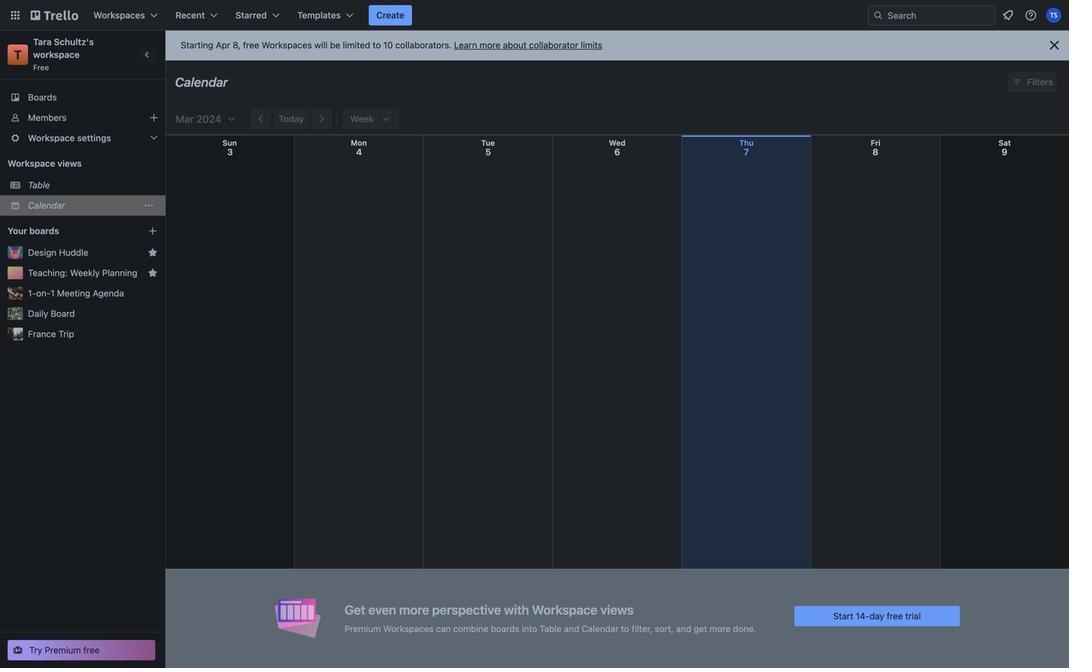 Task type: vqa. For each thing, say whether or not it's contained in the screenshot.
first the and from the left
yes



Task type: locate. For each thing, give the bounding box(es) containing it.
starred icon image
[[148, 248, 158, 258], [148, 268, 158, 278]]

and left get
[[676, 624, 692, 635]]

1 vertical spatial starred icon image
[[148, 268, 158, 278]]

2 horizontal spatial more
[[710, 624, 731, 635]]

calendar left filter,
[[582, 624, 619, 635]]

5
[[486, 147, 491, 157]]

0 horizontal spatial free
[[83, 645, 100, 656]]

0 horizontal spatial more
[[399, 603, 430, 618]]

table link
[[28, 179, 158, 192]]

0 vertical spatial free
[[243, 40, 259, 50]]

1 vertical spatial workspace
[[8, 158, 55, 169]]

fri
[[871, 139, 881, 147]]

create
[[377, 10, 405, 20]]

add board image
[[148, 226, 158, 236]]

boards
[[28, 92, 57, 103]]

0 vertical spatial more
[[480, 40, 501, 50]]

0 horizontal spatial views
[[57, 158, 82, 169]]

premium
[[345, 624, 381, 635], [45, 645, 81, 656]]

more right learn
[[480, 40, 501, 50]]

to inside 'get even more perspective with workspace views premium workspaces can combine boards into table and calendar to filter, sort, and get more done.'
[[621, 624, 630, 635]]

table right "into"
[[540, 624, 562, 635]]

1 horizontal spatial and
[[676, 624, 692, 635]]

starred
[[236, 10, 267, 20]]

board
[[51, 309, 75, 319]]

will
[[315, 40, 328, 50]]

10
[[384, 40, 393, 50]]

0 vertical spatial premium
[[345, 624, 381, 635]]

1 horizontal spatial views
[[601, 603, 634, 618]]

free for workspaces
[[243, 40, 259, 50]]

recent button
[[168, 5, 225, 25]]

0 horizontal spatial workspaces
[[94, 10, 145, 20]]

1 horizontal spatial premium
[[345, 624, 381, 635]]

7
[[744, 147, 749, 157]]

free right try
[[83, 645, 100, 656]]

0 vertical spatial table
[[28, 180, 50, 190]]

1 vertical spatial boards
[[491, 624, 520, 635]]

boards
[[29, 226, 59, 236], [491, 624, 520, 635]]

workspace settings button
[[0, 128, 166, 148]]

0 horizontal spatial table
[[28, 180, 50, 190]]

2 horizontal spatial workspaces
[[384, 624, 434, 635]]

mon
[[351, 139, 367, 147]]

start 14-day free trial link
[[795, 607, 960, 627]]

workspace up "into"
[[532, 603, 598, 618]]

2 starred icon image from the top
[[148, 268, 158, 278]]

table
[[28, 180, 50, 190], [540, 624, 562, 635]]

1 horizontal spatial calendar
[[175, 75, 228, 89]]

boards up design
[[29, 226, 59, 236]]

boards inside 'get even more perspective with workspace views premium workspaces can combine boards into table and calendar to filter, sort, and get more done.'
[[491, 624, 520, 635]]

workspace down workspace settings on the top
[[8, 158, 55, 169]]

open information menu image
[[1025, 9, 1038, 22]]

members
[[28, 112, 67, 123]]

calendar
[[175, 75, 228, 89], [28, 200, 65, 211], [582, 624, 619, 635]]

workspaces
[[94, 10, 145, 20], [262, 40, 312, 50], [384, 624, 434, 635]]

1 starred icon image from the top
[[148, 248, 158, 258]]

views down workspace settings on the top
[[57, 158, 82, 169]]

table down workspace views
[[28, 180, 50, 190]]

schultz's
[[54, 37, 94, 47]]

1 vertical spatial table
[[540, 624, 562, 635]]

workspace
[[33, 49, 80, 60]]

1 horizontal spatial more
[[480, 40, 501, 50]]

france trip link
[[28, 328, 158, 341]]

limits
[[581, 40, 603, 50]]

and
[[564, 624, 580, 635], [676, 624, 692, 635]]

0 vertical spatial boards
[[29, 226, 59, 236]]

more
[[480, 40, 501, 50], [399, 603, 430, 618], [710, 624, 731, 635]]

sort,
[[655, 624, 674, 635]]

workspace
[[28, 133, 75, 143], [8, 158, 55, 169], [532, 603, 598, 618]]

14-
[[856, 611, 870, 622]]

starting apr 8, free workspaces will be limited to 10 collaborators. learn more about collaborator limits
[[181, 40, 603, 50]]

1 vertical spatial free
[[887, 611, 904, 622]]

start 14-day free trial
[[834, 611, 922, 622]]

huddle
[[59, 247, 88, 258]]

1 vertical spatial workspaces
[[262, 40, 312, 50]]

2 vertical spatial workspaces
[[384, 624, 434, 635]]

Search field
[[884, 6, 995, 25]]

workspace inside 'dropdown button'
[[28, 133, 75, 143]]

free right 8, at the top left of page
[[243, 40, 259, 50]]

france
[[28, 329, 56, 339]]

tara schultz's workspace free
[[33, 37, 96, 72]]

meeting
[[57, 288, 90, 299]]

workspaces left the will
[[262, 40, 312, 50]]

0 horizontal spatial calendar
[[28, 200, 65, 211]]

try premium free button
[[8, 641, 155, 661]]

to left 10
[[373, 40, 381, 50]]

on-
[[36, 288, 51, 299]]

views up filter,
[[601, 603, 634, 618]]

2 vertical spatial more
[[710, 624, 731, 635]]

Calendar text field
[[175, 70, 228, 94]]

workspaces down the "even"
[[384, 624, 434, 635]]

tara
[[33, 37, 52, 47]]

premium inside button
[[45, 645, 81, 656]]

2 vertical spatial calendar
[[582, 624, 619, 635]]

2 vertical spatial workspace
[[532, 603, 598, 618]]

day
[[870, 611, 885, 622]]

2 horizontal spatial calendar
[[582, 624, 619, 635]]

calendar up your boards
[[28, 200, 65, 211]]

0 vertical spatial workspaces
[[94, 10, 145, 20]]

calendar up mar 2024 button
[[175, 75, 228, 89]]

members link
[[0, 108, 166, 128]]

teaching: weekly planning button
[[28, 267, 143, 280]]

views inside 'get even more perspective with workspace views premium workspaces can combine boards into table and calendar to filter, sort, and get more done.'
[[601, 603, 634, 618]]

2 horizontal spatial free
[[887, 611, 904, 622]]

workspace for workspace views
[[8, 158, 55, 169]]

boards down with
[[491, 624, 520, 635]]

1
[[51, 288, 55, 299]]

premium right try
[[45, 645, 81, 656]]

about
[[503, 40, 527, 50]]

create button
[[369, 5, 412, 25]]

workspace for workspace settings
[[28, 133, 75, 143]]

1 horizontal spatial table
[[540, 624, 562, 635]]

8,
[[233, 40, 241, 50]]

premium inside 'get even more perspective with workspace views premium workspaces can combine boards into table and calendar to filter, sort, and get more done.'
[[345, 624, 381, 635]]

trial
[[906, 611, 922, 622]]

primary element
[[0, 0, 1070, 31]]

1 vertical spatial views
[[601, 603, 634, 618]]

teaching:
[[28, 268, 68, 278]]

free inside "start 14-day free trial" "link"
[[887, 611, 904, 622]]

1 horizontal spatial to
[[621, 624, 630, 635]]

2024
[[197, 113, 222, 125]]

views
[[57, 158, 82, 169], [601, 603, 634, 618]]

to
[[373, 40, 381, 50], [621, 624, 630, 635]]

free right "day"
[[887, 611, 904, 622]]

and right "into"
[[564, 624, 580, 635]]

0 vertical spatial starred icon image
[[148, 248, 158, 258]]

1 vertical spatial to
[[621, 624, 630, 635]]

0 horizontal spatial to
[[373, 40, 381, 50]]

daily board link
[[28, 308, 158, 320]]

premium down get
[[345, 624, 381, 635]]

0 vertical spatial workspace
[[28, 133, 75, 143]]

your
[[8, 226, 27, 236]]

0 horizontal spatial and
[[564, 624, 580, 635]]

limited
[[343, 40, 371, 50]]

1 horizontal spatial free
[[243, 40, 259, 50]]

get
[[694, 624, 708, 635]]

to left filter,
[[621, 624, 630, 635]]

workspace settings
[[28, 133, 111, 143]]

daily
[[28, 309, 48, 319]]

starred icon image down add board image
[[148, 248, 158, 258]]

1 vertical spatial premium
[[45, 645, 81, 656]]

1 and from the left
[[564, 624, 580, 635]]

1 horizontal spatial boards
[[491, 624, 520, 635]]

apr
[[216, 40, 230, 50]]

workspace actions menu image
[[144, 201, 154, 211]]

starred icon image for teaching: weekly planning
[[148, 268, 158, 278]]

workspace down members
[[28, 133, 75, 143]]

daily board
[[28, 309, 75, 319]]

1 vertical spatial calendar
[[28, 200, 65, 211]]

2 vertical spatial free
[[83, 645, 100, 656]]

starred icon image right "planning"
[[148, 268, 158, 278]]

more right the "even"
[[399, 603, 430, 618]]

into
[[522, 624, 538, 635]]

more right get
[[710, 624, 731, 635]]

calendar inside 'get even more perspective with workspace views premium workspaces can combine boards into table and calendar to filter, sort, and get more done.'
[[582, 624, 619, 635]]

can
[[436, 624, 451, 635]]

1 vertical spatial more
[[399, 603, 430, 618]]

tara schultz (taraschultz7) image
[[1047, 8, 1062, 23]]

0 horizontal spatial premium
[[45, 645, 81, 656]]

workspaces up workspace navigation collapse icon
[[94, 10, 145, 20]]



Task type: describe. For each thing, give the bounding box(es) containing it.
filters button
[[1009, 72, 1058, 92]]

t
[[14, 47, 22, 62]]

collaborator
[[529, 40, 579, 50]]

workspace navigation collapse icon image
[[139, 46, 157, 64]]

starred icon image for design huddle
[[148, 248, 158, 258]]

0 horizontal spatial boards
[[29, 226, 59, 236]]

workspaces inside 'get even more perspective with workspace views premium workspaces can combine boards into table and calendar to filter, sort, and get more done.'
[[384, 624, 434, 635]]

perspective
[[432, 603, 501, 618]]

table inside 'get even more perspective with workspace views premium workspaces can combine boards into table and calendar to filter, sort, and get more done.'
[[540, 624, 562, 635]]

sun
[[223, 139, 237, 147]]

filter,
[[632, 624, 653, 635]]

1-on-1 meeting agenda
[[28, 288, 124, 299]]

starred button
[[228, 5, 287, 25]]

collaborators.
[[396, 40, 452, 50]]

start
[[834, 611, 854, 622]]

learn
[[454, 40, 477, 50]]

8
[[873, 147, 879, 157]]

even
[[369, 603, 397, 618]]

today
[[279, 114, 304, 124]]

be
[[330, 40, 341, 50]]

3
[[227, 147, 233, 157]]

get
[[345, 603, 366, 618]]

templates
[[298, 10, 341, 20]]

try premium free
[[29, 645, 100, 656]]

week
[[351, 114, 374, 124]]

combine
[[453, 624, 489, 635]]

back to home image
[[31, 5, 78, 25]]

done.
[[734, 624, 757, 635]]

free
[[33, 63, 49, 72]]

6
[[615, 147, 621, 157]]

1-
[[28, 288, 36, 299]]

learn more about collaborator limits link
[[454, 40, 603, 50]]

thu
[[740, 139, 754, 147]]

0 vertical spatial calendar
[[175, 75, 228, 89]]

settings
[[77, 133, 111, 143]]

calendar link
[[28, 199, 138, 212]]

templates button
[[290, 5, 361, 25]]

with
[[504, 603, 529, 618]]

weekly
[[70, 268, 100, 278]]

workspace inside 'get even more perspective with workspace views premium workspaces can combine boards into table and calendar to filter, sort, and get more done.'
[[532, 603, 598, 618]]

trip
[[59, 329, 74, 339]]

free inside try premium free button
[[83, 645, 100, 656]]

1-on-1 meeting agenda link
[[28, 287, 158, 300]]

design huddle
[[28, 247, 88, 258]]

design
[[28, 247, 57, 258]]

search image
[[874, 10, 884, 20]]

tara schultz's workspace link
[[33, 37, 96, 60]]

boards link
[[0, 87, 166, 108]]

planning
[[102, 268, 138, 278]]

try
[[29, 645, 42, 656]]

get even more perspective with workspace views premium workspaces can combine boards into table and calendar to filter, sort, and get more done.
[[345, 603, 757, 635]]

workspace views
[[8, 158, 82, 169]]

teaching: weekly planning
[[28, 268, 138, 278]]

your boards
[[8, 226, 59, 236]]

1 horizontal spatial workspaces
[[262, 40, 312, 50]]

france trip
[[28, 329, 74, 339]]

t link
[[8, 45, 28, 65]]

2 and from the left
[[676, 624, 692, 635]]

0 notifications image
[[1001, 8, 1016, 23]]

0 vertical spatial views
[[57, 158, 82, 169]]

today button
[[274, 109, 309, 129]]

workspaces button
[[86, 5, 165, 25]]

4
[[356, 147, 362, 157]]

agenda
[[93, 288, 124, 299]]

mar 2024 button
[[171, 109, 237, 129]]

wed
[[609, 139, 626, 147]]

mar
[[176, 113, 194, 125]]

week button
[[343, 109, 399, 129]]

recent
[[176, 10, 205, 20]]

design huddle button
[[28, 246, 143, 259]]

mar 2024
[[176, 113, 222, 125]]

0 vertical spatial to
[[373, 40, 381, 50]]

workspaces inside popup button
[[94, 10, 145, 20]]

your boards with 5 items element
[[8, 224, 129, 239]]

free for trial
[[887, 611, 904, 622]]

filters
[[1028, 77, 1054, 87]]



